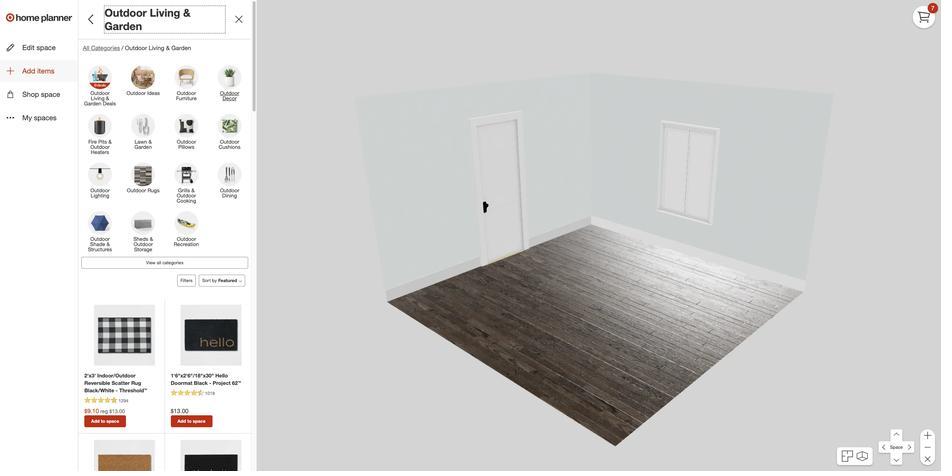 Task type: vqa. For each thing, say whether or not it's contained in the screenshot.
Lawn & Garden Image
yes



Task type: describe. For each thing, give the bounding box(es) containing it.
storage
[[134, 247, 152, 253]]

project
[[213, 380, 231, 387]]

outdoor living & garden deals button
[[78, 65, 122, 108]]

pan camera right 30° image
[[903, 442, 915, 454]]

categories
[[91, 44, 120, 51]]

& inside fire pits & outdoor heaters
[[108, 139, 112, 145]]

outdoor living & garden deals image
[[88, 66, 112, 89]]

lawn & garden button
[[122, 114, 165, 153]]

outdoor recreation button
[[165, 211, 208, 251]]

add to space
[[91, 419, 119, 425]]

spaces
[[34, 114, 57, 122]]

garden inside outdoor living & garden deals
[[84, 100, 101, 107]]

outdoor for outdoor living & garden
[[105, 6, 147, 19]]

filters button
[[177, 275, 196, 287]]

black/white
[[84, 388, 114, 394]]

outdoor for outdoor cushions
[[220, 139, 239, 145]]

outdoor decor
[[220, 90, 239, 102]]

rugs
[[148, 187, 160, 194]]

reg
[[100, 409, 108, 415]]

outdoor lighting image
[[88, 163, 112, 187]]

sort by featured
[[202, 278, 237, 284]]

garden inside outdoor living & garden
[[105, 19, 142, 33]]

sheds & outdoor storage
[[133, 236, 153, 253]]

& inside sheds & outdoor storage
[[150, 236, 153, 243]]

home planner landing page image
[[6, 6, 72, 30]]

items
[[37, 67, 54, 75]]

1'6"x2'6"/18"x30" hello doormat black - project 62™ image
[[181, 305, 242, 366]]

- inside 2'x3' indoor/outdoor reversible scatter rug black/white - threshold™
[[116, 388, 118, 394]]

outdoor decor button
[[208, 65, 251, 105]]

pan camera left 30° image
[[879, 442, 891, 454]]

outdoor shade & structures
[[88, 236, 112, 253]]

lighting
[[91, 193, 109, 199]]

featured
[[218, 278, 237, 284]]

outdoor furniture
[[176, 90, 197, 102]]

heaters
[[91, 149, 109, 156]]

add to space button for reversible
[[84, 416, 126, 428]]

& inside "outdoor shade & structures"
[[107, 241, 110, 248]]

$13.00 inside the '$9.10 reg $13.00'
[[109, 409, 125, 415]]

1294
[[119, 398, 129, 404]]

outdoor rugs image
[[131, 163, 155, 187]]

garden down lawn & garden image
[[135, 144, 152, 150]]

outdoor inside fire pits & outdoor heaters
[[90, 144, 110, 150]]

outdoor living & garden
[[105, 6, 191, 33]]

cooking
[[177, 198, 196, 204]]

outdoor for outdoor recreation
[[177, 236, 196, 243]]

outdoor lighting button
[[78, 163, 122, 202]]

space inside $13.00 add to space
[[193, 419, 206, 425]]

62™
[[232, 380, 241, 387]]

structures
[[88, 247, 112, 253]]

recreation
[[174, 241, 199, 248]]

pits
[[98, 139, 107, 145]]

sheds
[[133, 236, 148, 243]]

hello
[[215, 373, 228, 379]]

black
[[194, 380, 208, 387]]

to inside button
[[101, 419, 105, 425]]

sheds & outdoor storage button
[[122, 211, 165, 254]]

outdoor furniture button
[[165, 65, 208, 105]]

garden up outdoor furniture image
[[171, 44, 191, 51]]

outdoor recreation
[[174, 236, 199, 248]]

add inside $13.00 add to space
[[178, 419, 186, 425]]

fire pits & outdoor heaters
[[88, 139, 112, 156]]

front view button icon image
[[857, 452, 868, 462]]

& inside the lawn & garden
[[149, 139, 152, 145]]

outdoor rugs
[[127, 187, 160, 194]]

my
[[22, 114, 32, 122]]

1'6"x2'6" so happy you're here doormat natural - threshold™ image
[[94, 441, 155, 472]]

/
[[122, 44, 124, 51]]

furniture
[[176, 95, 197, 102]]

lawn & garden image
[[131, 114, 155, 138]]

my spaces button
[[0, 107, 78, 129]]

all
[[157, 260, 161, 266]]

lawn
[[135, 139, 147, 145]]

doormat
[[171, 380, 193, 387]]

top view button icon image
[[842, 451, 854, 462]]

1'6"x2'6" oh hello doormat black - threshold™ image
[[181, 441, 242, 472]]

add for add to space
[[91, 419, 100, 425]]

outdoor pillows button
[[165, 114, 208, 153]]

living for outdoor living & garden deals
[[91, 95, 105, 102]]

tilt camera up 30° image
[[891, 430, 903, 442]]

1'6"x2'6"/18"x30" hello doormat black - project 62™ button
[[171, 373, 245, 387]]

to inside $13.00 add to space
[[187, 419, 192, 425]]

outdoor ideas button
[[122, 65, 165, 105]]

dining
[[222, 193, 237, 199]]

outdoor for outdoor living & garden deals
[[90, 90, 110, 96]]

add for add items
[[22, 67, 35, 75]]



Task type: locate. For each thing, give the bounding box(es) containing it.
ideas
[[147, 90, 160, 96]]

1 horizontal spatial add
[[91, 419, 100, 425]]

grills & outdoor cooking button
[[165, 163, 208, 206]]

outdoor lighting
[[90, 187, 110, 199]]

space down the '$9.10 reg $13.00'
[[106, 419, 119, 425]]

add items
[[22, 67, 54, 75]]

$13.00 down doormat
[[171, 408, 189, 415]]

decor
[[223, 95, 237, 102]]

pillows
[[178, 144, 195, 150]]

1018
[[205, 391, 215, 397]]

$9.10 reg $13.00
[[84, 408, 125, 415]]

reversible
[[84, 380, 110, 387]]

$9.10
[[84, 408, 99, 415]]

outdoor for outdoor rugs
[[127, 187, 146, 194]]

outdoor living & garden deals
[[84, 90, 116, 107]]

space right edit
[[37, 43, 56, 52]]

1 vertical spatial living
[[149, 44, 164, 51]]

outdoor inside "outdoor shade & structures"
[[90, 236, 110, 243]]

add items button
[[0, 60, 78, 82]]

2'x3'
[[84, 373, 96, 379]]

edit space
[[22, 43, 56, 52]]

outdoor for outdoor pillows
[[177, 139, 196, 145]]

shop space
[[22, 90, 60, 99]]

view all categories
[[146, 260, 184, 266]]

$13.00 add to space
[[171, 408, 206, 425]]

space
[[891, 445, 903, 451]]

1'6"x2'6"/18"x30" hello doormat black - project 62™
[[171, 373, 241, 387]]

threshold™
[[119, 388, 147, 394]]

categories
[[162, 260, 184, 266]]

indoor/outdoor
[[97, 373, 136, 379]]

lawn & garden
[[135, 139, 152, 150]]

outdoor for outdoor lighting
[[90, 187, 110, 194]]

& inside outdoor living & garden
[[183, 6, 191, 19]]

1 vertical spatial -
[[116, 388, 118, 394]]

grills
[[178, 187, 190, 194]]

outdoor for outdoor dining
[[220, 187, 239, 194]]

add to space button down reg
[[84, 416, 126, 428]]

outdoor
[[105, 6, 147, 19], [125, 44, 147, 51], [90, 90, 110, 96], [127, 90, 146, 96], [177, 90, 196, 96], [220, 90, 239, 96], [177, 139, 196, 145], [220, 139, 239, 145], [90, 144, 110, 150], [90, 187, 110, 194], [127, 187, 146, 194], [220, 187, 239, 194], [177, 193, 196, 199], [90, 236, 110, 243], [177, 236, 196, 243], [134, 241, 153, 248]]

outdoor recreation image
[[175, 212, 198, 235]]

edit
[[22, 43, 35, 52]]

2 horizontal spatial add
[[178, 419, 186, 425]]

space
[[37, 43, 56, 52], [41, 90, 60, 99], [106, 419, 119, 425], [193, 419, 206, 425]]

- down scatter on the bottom of page
[[116, 388, 118, 394]]

7
[[932, 4, 935, 12]]

&
[[183, 6, 191, 19], [166, 44, 170, 51], [106, 95, 109, 102], [108, 139, 112, 145], [149, 139, 152, 145], [191, 187, 195, 194], [150, 236, 153, 243], [107, 241, 110, 248]]

- right black at the bottom left of the page
[[209, 380, 211, 387]]

outdoor for outdoor shade & structures
[[90, 236, 110, 243]]

deals
[[103, 100, 116, 107]]

0 vertical spatial -
[[209, 380, 211, 387]]

outdoor for outdoor furniture
[[177, 90, 196, 96]]

sort
[[202, 278, 211, 284]]

all categories / outdoor living & garden
[[83, 44, 191, 51]]

outdoor rugs button
[[122, 163, 165, 202]]

& inside outdoor living & garden deals
[[106, 95, 109, 102]]

all categories button
[[83, 44, 120, 52]]

outdoor dining
[[220, 187, 239, 199]]

living for outdoor living & garden
[[150, 6, 180, 19]]

outdoor dining button
[[208, 163, 251, 202]]

outdoor furniture image
[[175, 66, 198, 89]]

fire pits & outdoor heaters button
[[78, 114, 122, 157]]

rug
[[131, 380, 141, 387]]

0 horizontal spatial to
[[101, 419, 105, 425]]

scatter
[[112, 380, 130, 387]]

outdoor for outdoor ideas
[[127, 90, 146, 96]]

by
[[212, 278, 217, 284]]

grills & outdoor cooking image
[[175, 163, 198, 187]]

shade
[[90, 241, 105, 248]]

outdoor pillows image
[[175, 114, 198, 138]]

1 horizontal spatial to
[[187, 419, 192, 425]]

outdoor pillows
[[177, 139, 196, 150]]

0 horizontal spatial -
[[116, 388, 118, 394]]

edit space button
[[0, 36, 78, 58]]

2'x3' indoor/outdoor reversible scatter rug black/white - threshold™ button
[[84, 373, 159, 395]]

2 to from the left
[[187, 419, 192, 425]]

outdoor inside sheds & outdoor storage
[[134, 241, 153, 248]]

0 vertical spatial living
[[150, 6, 180, 19]]

7 button
[[913, 3, 939, 28]]

add to space button
[[84, 416, 126, 428], [171, 416, 212, 428]]

outdoor inside outdoor cushions
[[220, 139, 239, 145]]

$13.00 down 1294
[[109, 409, 125, 415]]

garden up /
[[105, 19, 142, 33]]

2 vertical spatial living
[[91, 95, 105, 102]]

1 horizontal spatial -
[[209, 380, 211, 387]]

all
[[83, 44, 89, 51]]

shop
[[22, 90, 39, 99]]

space right shop
[[41, 90, 60, 99]]

outdoor inside outdoor living & garden
[[105, 6, 147, 19]]

2 add to space button from the left
[[171, 416, 212, 428]]

& inside grills & outdoor cooking
[[191, 187, 195, 194]]

space inside edit space button
[[37, 43, 56, 52]]

- inside '1'6"x2'6"/18"x30" hello doormat black - project 62™'
[[209, 380, 211, 387]]

my spaces
[[22, 114, 57, 122]]

1'6"x2'6"/18"x30"
[[171, 373, 214, 379]]

outdoor dining image
[[218, 163, 242, 187]]

add to space button down 1018
[[171, 416, 212, 428]]

1 horizontal spatial add to space button
[[171, 416, 212, 428]]

0 horizontal spatial $13.00
[[109, 409, 125, 415]]

outdoor shade & structures image
[[88, 212, 112, 235]]

cushions
[[219, 144, 241, 150]]

outdoor for outdoor decor
[[220, 90, 239, 96]]

sheds & outdoor storage image
[[131, 212, 155, 235]]

space down 1018
[[193, 419, 206, 425]]

shop space button
[[0, 83, 78, 105]]

outdoor cushions button
[[208, 114, 251, 153]]

tilt camera down 30° image
[[891, 454, 903, 466]]

2'x3' indoor/outdoor reversible scatter rug black/white - threshold™
[[84, 373, 147, 394]]

1 add to space button from the left
[[84, 416, 126, 428]]

2'x3' indoor/outdoor reversible scatter rug black/white - threshold™ image
[[94, 305, 155, 366]]

view all categories button
[[81, 257, 248, 269]]

add to space button for doormat
[[171, 416, 212, 428]]

living inside outdoor living & garden
[[150, 6, 180, 19]]

grills & outdoor cooking
[[177, 187, 196, 204]]

space inside add to space button
[[106, 419, 119, 425]]

0 horizontal spatial add to space button
[[84, 416, 126, 428]]

outdoor inside grills & outdoor cooking
[[177, 193, 196, 199]]

outdoor inside outdoor furniture
[[177, 90, 196, 96]]

outdoor cushions image
[[218, 114, 242, 138]]

-
[[209, 380, 211, 387], [116, 388, 118, 394]]

outdoor ideas image
[[131, 66, 155, 89]]

$13.00 inside $13.00 add to space
[[171, 408, 189, 415]]

outdoor shade & structures button
[[78, 211, 122, 254]]

outdoor inside outdoor living & garden deals
[[90, 90, 110, 96]]

garden left deals
[[84, 100, 101, 107]]

fire
[[88, 139, 97, 145]]

view
[[146, 260, 156, 266]]

outdoor inside the outdoor recreation
[[177, 236, 196, 243]]

0 horizontal spatial add
[[22, 67, 35, 75]]

living inside outdoor living & garden deals
[[91, 95, 105, 102]]

outdoor ideas
[[127, 90, 160, 96]]

living
[[150, 6, 180, 19], [149, 44, 164, 51], [91, 95, 105, 102]]

space inside shop space button
[[41, 90, 60, 99]]

outdoor cushions
[[219, 139, 241, 150]]

1 horizontal spatial $13.00
[[171, 408, 189, 415]]

fire pits & outdoor heaters image
[[88, 114, 112, 138]]

filters
[[181, 278, 193, 284]]

outdoor decor image
[[218, 66, 242, 89]]

1 to from the left
[[101, 419, 105, 425]]



